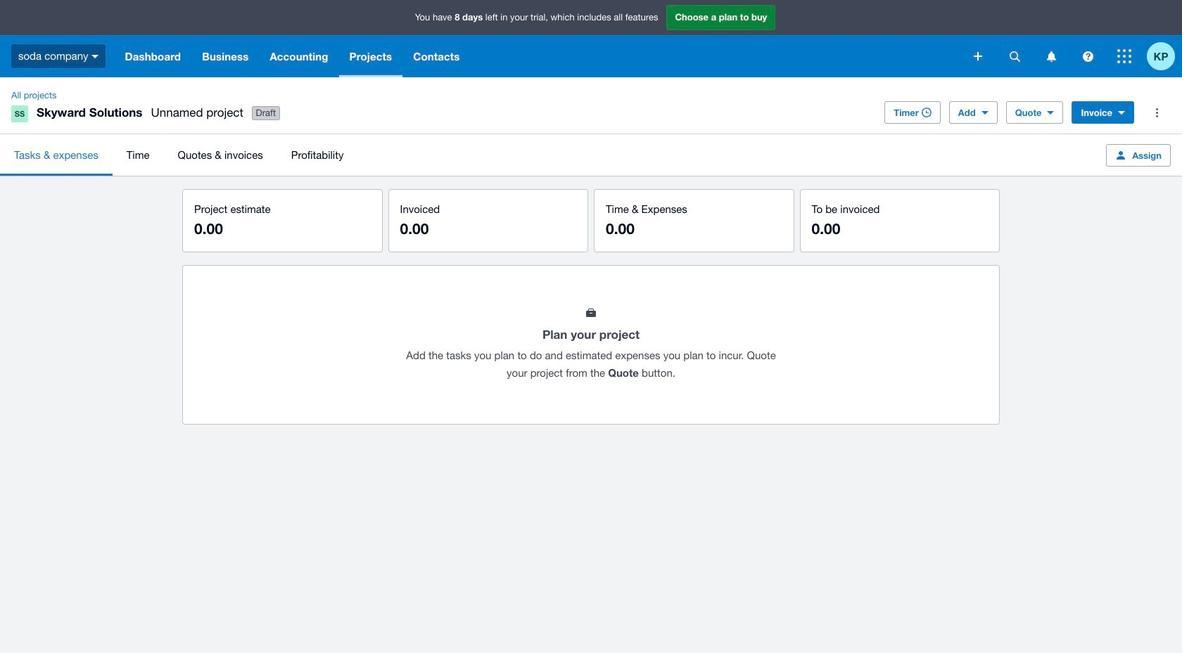 Task type: vqa. For each thing, say whether or not it's contained in the screenshot.
(2:06)
no



Task type: locate. For each thing, give the bounding box(es) containing it.
2 horizontal spatial svg image
[[1083, 51, 1093, 62]]

more options image
[[1143, 99, 1171, 127]]

svg image
[[1118, 49, 1132, 63], [1010, 51, 1020, 62], [1047, 51, 1056, 62]]

svg image
[[1083, 51, 1093, 62], [974, 52, 982, 61], [92, 55, 99, 58]]

banner
[[0, 0, 1182, 77]]

0 horizontal spatial svg image
[[1010, 51, 1020, 62]]

2 horizontal spatial svg image
[[1118, 49, 1132, 63]]



Task type: describe. For each thing, give the bounding box(es) containing it.
1 horizontal spatial svg image
[[974, 52, 982, 61]]

1 horizontal spatial svg image
[[1047, 51, 1056, 62]]

0 horizontal spatial svg image
[[92, 55, 99, 58]]



